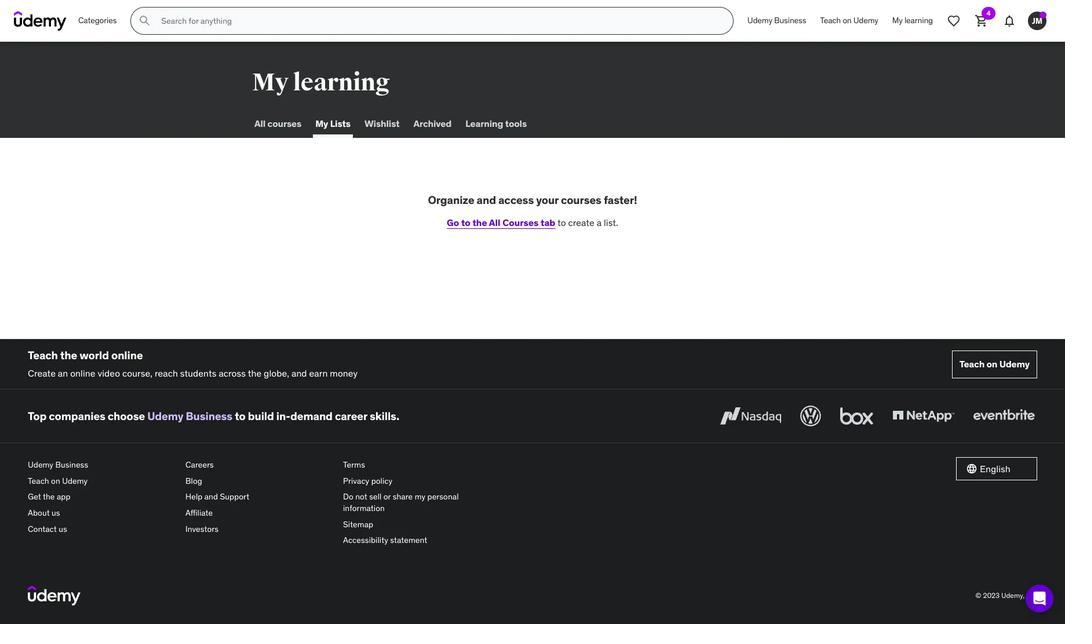 Task type: vqa. For each thing, say whether or not it's contained in the screenshot.
VIDEO
yes



Task type: describe. For each thing, give the bounding box(es) containing it.
tab
[[541, 217, 556, 228]]

policy
[[371, 476, 393, 486]]

inc.
[[1027, 591, 1038, 600]]

privacy policy link
[[343, 474, 492, 490]]

about us link
[[28, 506, 176, 522]]

my lists
[[316, 118, 351, 130]]

0 horizontal spatial all
[[255, 118, 266, 130]]

earn
[[309, 367, 328, 379]]

privacy
[[343, 476, 369, 486]]

my for my lists link
[[316, 118, 328, 130]]

©
[[976, 591, 982, 600]]

wishlist
[[365, 118, 400, 130]]

on for top "teach on udemy" link
[[843, 15, 852, 26]]

personal
[[428, 492, 459, 502]]

my for the my learning link
[[893, 15, 903, 26]]

or
[[384, 492, 391, 502]]

contact us link
[[28, 522, 176, 538]]

on inside the udemy business teach on udemy get the app about us contact us
[[51, 476, 60, 486]]

globe,
[[264, 367, 289, 379]]

share
[[393, 492, 413, 502]]

companies
[[49, 409, 105, 423]]

wishlist link
[[362, 110, 402, 138]]

jm
[[1033, 15, 1043, 26]]

1 horizontal spatial to
[[461, 217, 471, 228]]

tools
[[505, 118, 527, 130]]

app
[[57, 492, 70, 502]]

1 vertical spatial us
[[59, 524, 67, 534]]

the right go
[[473, 217, 487, 228]]

access
[[499, 193, 534, 207]]

students
[[180, 367, 217, 379]]

learning inside the my learning link
[[905, 15, 933, 26]]

accessibility
[[343, 535, 388, 546]]

blog link
[[186, 474, 334, 490]]

2 horizontal spatial and
[[477, 193, 496, 207]]

eventbrite image
[[971, 404, 1038, 429]]

submit search image
[[138, 14, 152, 28]]

4 link
[[968, 7, 996, 35]]

2023
[[984, 591, 1000, 600]]

2 vertical spatial teach on udemy link
[[28, 474, 176, 490]]

0 horizontal spatial to
[[235, 409, 246, 423]]

jm link
[[1024, 7, 1052, 35]]

careers blog help and support affiliate investors
[[186, 460, 249, 534]]

list.
[[604, 217, 619, 228]]

career
[[335, 409, 367, 423]]

my lists link
[[313, 110, 353, 138]]

do not sell or share my personal information button
[[343, 490, 492, 517]]

1 vertical spatial learning
[[293, 68, 390, 97]]

on for the rightmost "teach on udemy" link
[[987, 358, 998, 370]]

udemy business teach on udemy get the app about us contact us
[[28, 460, 88, 534]]

create
[[28, 367, 56, 379]]

learning tools link
[[463, 110, 529, 138]]

1 horizontal spatial business
[[186, 409, 233, 423]]

careers
[[186, 460, 214, 470]]

reach
[[155, 367, 178, 379]]

udemy business
[[748, 15, 807, 26]]

notifications image
[[1003, 14, 1017, 28]]

terms privacy policy do not sell or share my personal information sitemap accessibility statement
[[343, 460, 459, 546]]

your
[[536, 193, 559, 207]]

0 horizontal spatial courses
[[268, 118, 302, 130]]

1 vertical spatial my learning
[[252, 68, 390, 97]]

choose
[[108, 409, 145, 423]]

english
[[980, 463, 1011, 475]]

wishlist image
[[947, 14, 961, 28]]

do
[[343, 492, 354, 502]]

my
[[415, 492, 426, 502]]

contact
[[28, 524, 57, 534]]

support
[[220, 492, 249, 502]]

create
[[568, 217, 595, 228]]

the up the an
[[60, 348, 77, 362]]

go
[[447, 217, 459, 228]]

archived
[[414, 118, 452, 130]]

across
[[219, 367, 246, 379]]

get the app link
[[28, 490, 176, 506]]

demand
[[290, 409, 333, 423]]

all courses
[[255, 118, 302, 130]]

sitemap link
[[343, 517, 492, 533]]

4
[[987, 9, 991, 17]]

1 horizontal spatial my learning
[[893, 15, 933, 26]]

english button
[[957, 458, 1038, 481]]

go to the all courses tab to create a list.
[[447, 217, 619, 228]]

help and support link
[[186, 490, 334, 506]]

organize and access your courses faster!
[[428, 193, 637, 207]]

investors
[[186, 524, 219, 534]]

teach inside the udemy business teach on udemy get the app about us contact us
[[28, 476, 49, 486]]

teach on udemy for the rightmost "teach on udemy" link
[[960, 358, 1030, 370]]

accessibility statement link
[[343, 533, 492, 549]]

you have alerts image
[[1040, 12, 1047, 19]]



Task type: locate. For each thing, give the bounding box(es) containing it.
learning left wishlist 'image'
[[905, 15, 933, 26]]

1 vertical spatial and
[[292, 367, 307, 379]]

about
[[28, 508, 50, 518]]

0 horizontal spatial teach on udemy
[[821, 15, 879, 26]]

0 horizontal spatial my
[[252, 68, 289, 97]]

sell
[[369, 492, 382, 502]]

world
[[80, 348, 109, 362]]

2 horizontal spatial my
[[893, 15, 903, 26]]

my learning link
[[886, 7, 940, 35]]

and right help
[[205, 492, 218, 502]]

2 horizontal spatial to
[[558, 217, 566, 228]]

1 horizontal spatial my
[[316, 118, 328, 130]]

my
[[893, 15, 903, 26], [252, 68, 289, 97], [316, 118, 328, 130]]

box image
[[838, 404, 877, 429]]

netapp image
[[891, 404, 957, 429]]

1 horizontal spatial all
[[489, 217, 501, 228]]

affiliate
[[186, 508, 213, 518]]

0 vertical spatial teach on udemy link
[[814, 7, 886, 35]]

1 horizontal spatial courses
[[561, 193, 602, 207]]

my left wishlist 'image'
[[893, 15, 903, 26]]

2 horizontal spatial teach on udemy link
[[952, 351, 1038, 378]]

1 horizontal spatial and
[[292, 367, 307, 379]]

udemy
[[748, 15, 773, 26], [854, 15, 879, 26], [1000, 358, 1030, 370], [147, 409, 183, 423], [28, 460, 53, 470], [62, 476, 88, 486]]

the left globe,
[[248, 367, 262, 379]]

not
[[355, 492, 367, 502]]

1 horizontal spatial teach on udemy
[[960, 358, 1030, 370]]

terms
[[343, 460, 365, 470]]

udemy,
[[1002, 591, 1025, 600]]

shopping cart with 4 items image
[[975, 14, 989, 28]]

categories
[[78, 15, 117, 26]]

faster!
[[604, 193, 637, 207]]

organize
[[428, 193, 475, 207]]

and up go to the all courses tab link
[[477, 193, 496, 207]]

© 2023 udemy, inc.
[[976, 591, 1038, 600]]

2 vertical spatial on
[[51, 476, 60, 486]]

teach on udemy
[[821, 15, 879, 26], [960, 358, 1030, 370]]

1 vertical spatial courses
[[561, 193, 602, 207]]

0 vertical spatial udemy image
[[14, 11, 67, 31]]

blog
[[186, 476, 202, 486]]

careers link
[[186, 458, 334, 474]]

2 horizontal spatial on
[[987, 358, 998, 370]]

udemy image
[[14, 11, 67, 31], [28, 586, 81, 606]]

the inside the udemy business teach on udemy get the app about us contact us
[[43, 492, 55, 502]]

teach inside 'teach the world online create an online video course, reach students across the globe, and earn money'
[[28, 348, 58, 362]]

courses
[[503, 217, 539, 228]]

my learning up 'my lists'
[[252, 68, 390, 97]]

1 vertical spatial udemy image
[[28, 586, 81, 606]]

get
[[28, 492, 41, 502]]

archived link
[[411, 110, 454, 138]]

2 vertical spatial my
[[316, 118, 328, 130]]

teach the world online create an online video course, reach students across the globe, and earn money
[[28, 348, 358, 379]]

to
[[461, 217, 471, 228], [558, 217, 566, 228], [235, 409, 246, 423]]

courses
[[268, 118, 302, 130], [561, 193, 602, 207]]

go to the all courses tab link
[[447, 217, 556, 228]]

statement
[[390, 535, 428, 546]]

0 horizontal spatial online
[[70, 367, 95, 379]]

0 vertical spatial courses
[[268, 118, 302, 130]]

categories button
[[71, 7, 124, 35]]

top companies choose udemy business to build in-demand career skills.
[[28, 409, 399, 423]]

2 vertical spatial business
[[55, 460, 88, 470]]

all courses link
[[252, 110, 304, 138]]

0 vertical spatial on
[[843, 15, 852, 26]]

1 vertical spatial business
[[186, 409, 233, 423]]

0 vertical spatial all
[[255, 118, 266, 130]]

0 vertical spatial udemy business link
[[741, 7, 814, 35]]

the
[[473, 217, 487, 228], [60, 348, 77, 362], [248, 367, 262, 379], [43, 492, 55, 502]]

a
[[597, 217, 602, 228]]

0 vertical spatial my learning
[[893, 15, 933, 26]]

0 vertical spatial business
[[775, 15, 807, 26]]

in-
[[276, 409, 290, 423]]

0 vertical spatial learning
[[905, 15, 933, 26]]

small image
[[966, 463, 978, 475]]

us
[[52, 508, 60, 518], [59, 524, 67, 534]]

volkswagen image
[[798, 404, 824, 429]]

2 vertical spatial and
[[205, 492, 218, 502]]

to right go
[[461, 217, 471, 228]]

0 horizontal spatial business
[[55, 460, 88, 470]]

all
[[255, 118, 266, 130], [489, 217, 501, 228]]

course,
[[122, 367, 153, 379]]

my left lists on the left top of the page
[[316, 118, 328, 130]]

learning tools
[[466, 118, 527, 130]]

and left earn
[[292, 367, 307, 379]]

skills.
[[370, 409, 399, 423]]

1 vertical spatial udemy business link
[[147, 409, 233, 423]]

an
[[58, 367, 68, 379]]

top
[[28, 409, 46, 423]]

0 horizontal spatial teach on udemy link
[[28, 474, 176, 490]]

2 vertical spatial udemy business link
[[28, 458, 176, 474]]

1 horizontal spatial learning
[[905, 15, 933, 26]]

teach on udemy link
[[814, 7, 886, 35], [952, 351, 1038, 378], [28, 474, 176, 490]]

affiliate link
[[186, 506, 334, 522]]

to right tab
[[558, 217, 566, 228]]

1 horizontal spatial teach on udemy link
[[814, 7, 886, 35]]

the right get at the left of page
[[43, 492, 55, 502]]

my learning
[[893, 15, 933, 26], [252, 68, 390, 97]]

business
[[775, 15, 807, 26], [186, 409, 233, 423], [55, 460, 88, 470]]

learning up lists on the left top of the page
[[293, 68, 390, 97]]

0 vertical spatial us
[[52, 508, 60, 518]]

1 vertical spatial on
[[987, 358, 998, 370]]

to left build at the left bottom of page
[[235, 409, 246, 423]]

build
[[248, 409, 274, 423]]

investors link
[[186, 522, 334, 538]]

udemy business link
[[741, 7, 814, 35], [147, 409, 233, 423], [28, 458, 176, 474]]

0 vertical spatial teach on udemy
[[821, 15, 879, 26]]

and inside 'teach the world online create an online video course, reach students across the globe, and earn money'
[[292, 367, 307, 379]]

0 horizontal spatial on
[[51, 476, 60, 486]]

Search for anything text field
[[159, 11, 719, 31]]

0 horizontal spatial learning
[[293, 68, 390, 97]]

0 horizontal spatial and
[[205, 492, 218, 502]]

1 vertical spatial my
[[252, 68, 289, 97]]

sitemap
[[343, 519, 373, 530]]

1 vertical spatial teach on udemy
[[960, 358, 1030, 370]]

business for udemy business teach on udemy get the app about us contact us
[[55, 460, 88, 470]]

1 vertical spatial online
[[70, 367, 95, 379]]

online
[[111, 348, 143, 362], [70, 367, 95, 379]]

and inside careers blog help and support affiliate investors
[[205, 492, 218, 502]]

teach on udemy for top "teach on udemy" link
[[821, 15, 879, 26]]

and
[[477, 193, 496, 207], [292, 367, 307, 379], [205, 492, 218, 502]]

us right contact
[[59, 524, 67, 534]]

help
[[186, 492, 203, 502]]

2 horizontal spatial business
[[775, 15, 807, 26]]

0 vertical spatial and
[[477, 193, 496, 207]]

business inside the udemy business teach on udemy get the app about us contact us
[[55, 460, 88, 470]]

video
[[98, 367, 120, 379]]

money
[[330, 367, 358, 379]]

us right the about
[[52, 508, 60, 518]]

teach
[[821, 15, 841, 26], [28, 348, 58, 362], [960, 358, 985, 370], [28, 476, 49, 486]]

1 horizontal spatial online
[[111, 348, 143, 362]]

information
[[343, 503, 385, 514]]

0 vertical spatial my
[[893, 15, 903, 26]]

1 horizontal spatial on
[[843, 15, 852, 26]]

courses left 'my lists'
[[268, 118, 302, 130]]

1 vertical spatial teach on udemy link
[[952, 351, 1038, 378]]

1 vertical spatial all
[[489, 217, 501, 228]]

0 horizontal spatial my learning
[[252, 68, 390, 97]]

online up course,
[[111, 348, 143, 362]]

my learning left wishlist 'image'
[[893, 15, 933, 26]]

nasdaq image
[[718, 404, 784, 429]]

online right the an
[[70, 367, 95, 379]]

business for udemy business
[[775, 15, 807, 26]]

my up all courses
[[252, 68, 289, 97]]

lists
[[330, 118, 351, 130]]

terms link
[[343, 458, 492, 474]]

learning
[[466, 118, 503, 130]]

0 vertical spatial online
[[111, 348, 143, 362]]

courses up create
[[561, 193, 602, 207]]



